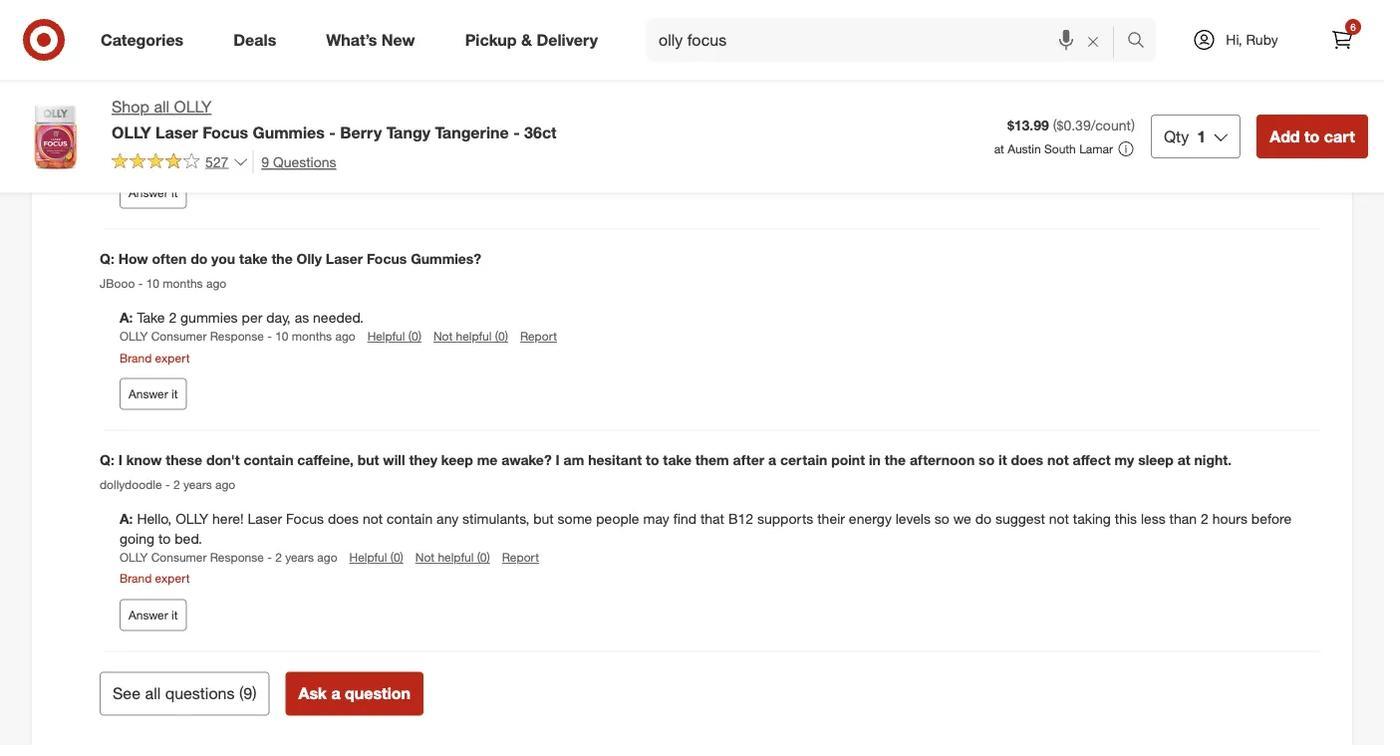 Task type: describe. For each thing, give the bounding box(es) containing it.
such,
[[1208, 88, 1242, 105]]

0 horizontal spatial at
[[994, 141, 1004, 156]]

0 horizontal spatial 9
[[243, 684, 252, 703]]

1 vertical spatial as
[[295, 309, 309, 327]]

contain inside hello, olly here! laser focus does not contain any stimulants, but some people may find that b12 supports their energy levels so we do suggest not taking this less than 2 hours before going to bed.
[[387, 510, 433, 528]]

10 inside q: how often do you take the olly laser focus gummies? jbooo - 10 months ago
[[146, 276, 159, 291]]

is
[[580, 29, 592, 46]]

in
[[869, 451, 881, 468]]

supports
[[757, 510, 813, 528]]

months inside q: i want to buy these for adhd because i don't want to take medication. is that a good idea? yummy potato - 7 months ago
[[199, 55, 239, 70]]

medication.
[[499, 29, 576, 46]]

a inside button
[[331, 684, 340, 703]]

suggest
[[995, 510, 1045, 528]]

disease.
[[423, 108, 474, 125]]

it for hello, olly here! laser focus does not contain any stimulants, but some people may find that b12 supports their energy levels so we do suggest not taking this less than 2 hours before going to bed.
[[171, 608, 178, 623]]

contain inside the q: i know these don't contain caffeine, but will they keep me awake? i am hesitant to take them after a certain point in the afternoon so it does not affect my sleep at night. dollydoodle - 2 years ago
[[244, 451, 293, 468]]

austin
[[1008, 141, 1041, 156]]

- inside the q: i know these don't contain caffeine, but will they keep me awake? i am hesitant to take them after a certain point in the afternoon so it does not affect my sleep at night. dollydoodle - 2 years ago
[[165, 477, 170, 492]]

q: for q: i want to buy these for adhd because i don't want to take medication. is that a good idea?
[[100, 29, 114, 46]]

my
[[1115, 451, 1134, 468]]

and,
[[1160, 88, 1186, 105]]

527
[[205, 153, 229, 170]]

them
[[695, 451, 729, 468]]

1 want from the left
[[126, 29, 159, 46]]

2 inside hello, olly here! laser focus does not contain any stimulants, but some people may find that b12 supports their energy levels so we do suggest not taking this less than 2 hours before going to bed.
[[1201, 510, 1209, 528]]

what's
[[326, 30, 377, 49]]

energy
[[849, 510, 892, 528]]

do inside hello, olly here! laser focus does not contain any stimulants, but some people may find that b12 supports their energy levels so we do suggest not taking this less than 2 hours before going to bed.
[[975, 510, 992, 528]]

but inside hello, olly here! laser focus does not contain any stimulants, but some people may find that b12 supports their energy levels so we do suggest not taking this less than 2 hours before going to bed.
[[533, 510, 554, 528]]

find
[[673, 510, 697, 528]]

before
[[1251, 510, 1292, 528]]

ago down caffeine,
[[317, 550, 337, 565]]

not helpful  (0) button for gummies?
[[433, 328, 508, 345]]

take inside q: how often do you take the olly laser focus gummies? jbooo - 10 months ago
[[239, 250, 268, 267]]

certain
[[780, 451, 828, 468]]

potato
[[142, 55, 177, 70]]

q: for q: how often do you take the olly laser focus gummies?
[[100, 250, 114, 267]]

so inside hello, olly here! laser focus does not contain any stimulants, but some people may find that b12 supports their energy levels so we do suggest not taking this less than 2 hours before going to bed.
[[935, 510, 950, 528]]

ago down "needed."
[[335, 329, 355, 344]]

laser inside q: how often do you take the olly laser focus gummies? jbooo - 10 months ago
[[326, 250, 363, 267]]

consumer for hello, olly here! laser focus does not contain any stimulants, but some people may find that b12 supports their energy levels so we do suggest not taking this less than 2 hours before going to bed.
[[151, 550, 207, 565]]

1 vertical spatial report
[[520, 329, 557, 344]]

olly up the 'olly consumer response - 7 months ago'
[[174, 97, 212, 117]]

shop all olly olly laser focus gummies - berry tangy tangerine - 36ct
[[112, 97, 557, 142]]

cognitive
[[694, 88, 751, 105]]

1 vertical spatial years
[[285, 550, 314, 565]]

9 questions
[[261, 153, 336, 170]]

olly down shop
[[112, 122, 151, 142]]

shop
[[112, 97, 149, 117]]

not inside laser focus™ delivers a unique blend of ingredients including ginseng extract to support cognitive focus and performance. olly products are dietary supplements and, as such, are not intended to diagnose, treat, cure, or prevent any disease.
[[1269, 88, 1289, 105]]

1
[[1197, 126, 1206, 146]]

ginseng
[[523, 88, 575, 105]]

do inside q: how often do you take the olly laser focus gummies? jbooo - 10 months ago
[[191, 250, 207, 267]]

helpful  (0) for i
[[361, 128, 415, 143]]

a: take 2 gummies per day, as needed.
[[120, 309, 364, 327]]

tangy
[[386, 122, 430, 142]]

add to cart
[[1270, 126, 1355, 146]]

9 questions link
[[252, 150, 336, 173]]

q: i know these don't contain caffeine, but will they keep me awake? i am hesitant to take them after a certain point in the afternoon so it does not affect my sleep at night. dollydoodle - 2 years ago
[[100, 451, 1232, 492]]

brand expert for take 2 gummies per day, as needed.
[[120, 350, 190, 365]]

the inside q: how often do you take the olly laser focus gummies? jbooo - 10 months ago
[[271, 250, 293, 267]]

jbooo
[[100, 276, 135, 291]]

focus
[[755, 88, 789, 105]]

report button for ginseng
[[513, 127, 550, 144]]

$13.99 ( $0.39 /count )
[[1007, 117, 1135, 134]]

answer it button for take 2 gummies per day, as needed.
[[120, 378, 187, 410]]

gummies?
[[411, 250, 481, 267]]

answer it for hello, olly here! laser focus does not contain any stimulants, but some people may find that b12 supports their energy levels so we do suggest not taking this less than 2 hours before going to bed.
[[129, 608, 178, 623]]

categories link
[[84, 18, 208, 62]]

hi,
[[1226, 31, 1242, 48]]

treat,
[[259, 108, 291, 125]]

months down "needed."
[[292, 329, 332, 344]]

olly down take
[[120, 329, 148, 344]]

laser inside laser focus™ delivers a unique blend of ingredients including ginseng extract to support cognitive focus and performance. olly products are dietary supplements and, as such, are not intended to diagnose, treat, cure, or prevent any disease.
[[137, 88, 172, 105]]

levels
[[896, 510, 931, 528]]

6
[[1351, 20, 1356, 33]]

1 horizontal spatial 7
[[275, 128, 282, 143]]

extract
[[578, 88, 621, 105]]

1 vertical spatial (
[[239, 684, 243, 703]]

caffeine,
[[297, 451, 354, 468]]

dietary
[[1028, 88, 1071, 105]]

that inside q: i want to buy these for adhd because i don't want to take medication. is that a good idea? yummy potato - 7 months ago
[[596, 29, 622, 46]]

ask a question
[[298, 684, 410, 703]]

response for these
[[210, 128, 264, 143]]

search
[[1118, 32, 1166, 51]]

supplements
[[1075, 88, 1156, 105]]

take inside the q: i know these don't contain caffeine, but will they keep me awake? i am hesitant to take them after a certain point in the afternoon so it does not affect my sleep at night. dollydoodle - 2 years ago
[[663, 451, 692, 468]]

answer for take 2 gummies per day, as needed.
[[129, 387, 168, 402]]

1 vertical spatial )
[[252, 684, 257, 703]]

here!
[[212, 510, 244, 528]]

people
[[596, 510, 639, 528]]

south
[[1044, 141, 1076, 156]]

deals
[[233, 30, 276, 49]]

ruby
[[1246, 31, 1278, 48]]

affect
[[1073, 451, 1111, 468]]

i left am
[[556, 451, 560, 468]]

cure,
[[295, 108, 326, 125]]

to inside button
[[1304, 126, 1320, 146]]

dollydoodle
[[100, 477, 162, 492]]

a: for want
[[120, 88, 137, 105]]

see
[[113, 684, 141, 703]]

answer for hello, olly here! laser focus does not contain any stimulants, but some people may find that b12 supports their energy levels so we do suggest not taking this less than 2 hours before going to bed.
[[129, 608, 168, 623]]

pickup & delivery
[[465, 30, 598, 49]]

laser inside shop all olly olly laser focus gummies - berry tangy tangerine - 36ct
[[156, 122, 198, 142]]

0 vertical spatial )
[[1131, 117, 1135, 134]]

blend
[[334, 88, 369, 105]]

q: for q: i know these don't contain caffeine, but will they keep me awake? i am hesitant to take them after a certain point in the afternoon so it does not affect my sleep at night.
[[100, 451, 114, 468]]

ago inside the q: i know these don't contain caffeine, but will they keep me awake? i am hesitant to take them after a certain point in the afternoon so it does not affect my sleep at night. dollydoodle - 2 years ago
[[215, 477, 235, 492]]

consumer for laser focus™ delivers a unique blend of ingredients including ginseng extract to support cognitive focus and performance. olly products are dietary supplements and, as such, are not intended to diagnose, treat, cure, or prevent any disease.
[[151, 128, 207, 143]]

diagnose,
[[195, 108, 255, 125]]

take inside q: i want to buy these for adhd because i don't want to take medication. is that a good idea? yummy potato - 7 months ago
[[467, 29, 495, 46]]

it for take 2 gummies per day, as needed.
[[171, 387, 178, 402]]

these inside the q: i know these don't contain caffeine, but will they keep me awake? i am hesitant to take them after a certain point in the afternoon so it does not affect my sleep at night. dollydoodle - 2 years ago
[[166, 451, 202, 468]]

q: i want to buy these for adhd because i don't want to take medication. is that a good idea? yummy potato - 7 months ago
[[100, 29, 711, 70]]

search button
[[1118, 18, 1166, 66]]

this
[[1115, 510, 1137, 528]]

including
[[462, 88, 519, 105]]

new
[[382, 30, 415, 49]]

but inside the q: i know these don't contain caffeine, but will they keep me awake? i am hesitant to take them after a certain point in the afternoon so it does not affect my sleep at night. dollydoodle - 2 years ago
[[357, 451, 379, 468]]

some
[[558, 510, 592, 528]]

not helpful  (0) button for don't
[[427, 127, 502, 144]]

hello, olly here! laser focus does not contain any stimulants, but some people may find that b12 supports their energy levels so we do suggest not taking this less than 2 hours before going to bed.
[[120, 510, 1292, 548]]

point
[[831, 451, 865, 468]]

helpful  (0) for focus
[[367, 329, 421, 344]]

qty 1
[[1164, 126, 1206, 146]]

ask a question button
[[285, 672, 423, 716]]

to left pickup
[[449, 29, 463, 46]]

to left 'buy' in the left of the page
[[163, 29, 176, 46]]

tangerine
[[435, 122, 509, 142]]

2 want from the left
[[413, 29, 445, 46]]

take
[[137, 309, 165, 327]]

taking
[[1073, 510, 1111, 528]]

as inside laser focus™ delivers a unique blend of ingredients including ginseng extract to support cognitive focus and performance. olly products are dietary supplements and, as such, are not intended to diagnose, treat, cure, or prevent any disease.
[[1190, 88, 1204, 105]]

pickup
[[465, 30, 517, 49]]

months inside q: how often do you take the olly laser focus gummies? jbooo - 10 months ago
[[163, 276, 203, 291]]

awake?
[[501, 451, 552, 468]]

not for don't
[[427, 128, 446, 143]]

$13.99
[[1007, 117, 1049, 134]]

1 vertical spatial report button
[[520, 328, 557, 345]]

good
[[638, 29, 672, 46]]

helpful for because
[[361, 128, 398, 143]]

answer it for laser focus™ delivers a unique blend of ingredients including ginseng extract to support cognitive focus and performance. olly products are dietary supplements and, as such, are not intended to diagnose, treat, cure, or prevent any disease.
[[129, 185, 178, 200]]

after
[[733, 451, 765, 468]]

not helpful  (0) button for keep
[[415, 549, 490, 566]]

than
[[1170, 510, 1197, 528]]

months down cure,
[[285, 128, 325, 143]]

not for gummies?
[[433, 329, 453, 344]]

focus inside shop all olly olly laser focus gummies - berry tangy tangerine - 36ct
[[203, 122, 248, 142]]



Task type: locate. For each thing, give the bounding box(es) containing it.
brand for take 2 gummies per day, as needed.
[[120, 350, 152, 365]]

a
[[626, 29, 634, 46], [276, 88, 284, 105], [768, 451, 776, 468], [331, 684, 340, 703]]

laser focus™ delivers a unique blend of ingredients including ginseng extract to support cognitive focus and performance. olly products are dietary supplements and, as such, are not intended to diagnose, treat, cure, or prevent any disease.
[[120, 88, 1289, 125]]

not helpful  (0) for don't
[[427, 128, 502, 143]]

1 vertical spatial q:
[[100, 250, 114, 267]]

response for take
[[210, 329, 264, 344]]

0 horizontal spatial 7
[[189, 55, 195, 70]]

want right i
[[413, 29, 445, 46]]

response for contain
[[210, 550, 264, 565]]

olly inside laser focus™ delivers a unique blend of ingredients including ginseng extract to support cognitive focus and performance. olly products are dietary supplements and, as such, are not intended to diagnose, treat, cure, or prevent any disease.
[[908, 88, 941, 105]]

not helpful  (0) button down stimulants,
[[415, 549, 490, 566]]

1 horizontal spatial at
[[1178, 451, 1191, 468]]

helpful for keep
[[438, 550, 474, 565]]

i for know
[[118, 451, 122, 468]]

answer it button for hello, olly here! laser focus does not contain any stimulants, but some people may find that b12 supports their energy levels so we do suggest not taking this less than 2 hours before going to bed.
[[120, 599, 187, 631]]

1 answer it button from the top
[[120, 177, 187, 209]]

2 vertical spatial answer it button
[[120, 599, 187, 631]]

0 vertical spatial answer it button
[[120, 177, 187, 209]]

report for stimulants,
[[502, 550, 539, 565]]

1 horizontal spatial these
[[208, 29, 245, 46]]

0 vertical spatial contain
[[244, 451, 293, 468]]

or
[[329, 108, 342, 125]]

1 expert from the top
[[155, 149, 190, 164]]

0 vertical spatial but
[[357, 451, 379, 468]]

0 horizontal spatial these
[[166, 451, 202, 468]]

1 vertical spatial helpful  (0)
[[367, 329, 421, 344]]

the left olly
[[271, 250, 293, 267]]

report button for stimulants,
[[502, 549, 539, 566]]

1 horizontal spatial )
[[1131, 117, 1135, 134]]

a inside q: i want to buy these for adhd because i don't want to take medication. is that a good idea? yummy potato - 7 months ago
[[626, 29, 634, 46]]

2 vertical spatial answer it
[[129, 608, 178, 623]]

3 consumer from the top
[[151, 550, 207, 565]]

9 right "questions"
[[243, 684, 252, 703]]

brand down take
[[120, 350, 152, 365]]

0 horizontal spatial 10
[[146, 276, 159, 291]]

0 vertical spatial 7
[[189, 55, 195, 70]]

1 vertical spatial 9
[[243, 684, 252, 703]]

0 horizontal spatial focus
[[203, 122, 248, 142]]

2 vertical spatial answer
[[129, 608, 168, 623]]

day,
[[266, 309, 291, 327]]

0 horizontal spatial any
[[397, 108, 419, 125]]

1 horizontal spatial the
[[885, 451, 906, 468]]

0 vertical spatial a:
[[120, 88, 137, 105]]

focus
[[203, 122, 248, 142], [367, 250, 407, 267], [286, 510, 324, 528]]

2 brand from the top
[[120, 350, 152, 365]]

know
[[126, 451, 162, 468]]

1 vertical spatial all
[[145, 684, 161, 703]]

answer it button down the going
[[120, 599, 187, 631]]

prevent
[[346, 108, 393, 125]]

what's new link
[[309, 18, 440, 62]]

0 vertical spatial years
[[183, 477, 212, 492]]

months down often
[[163, 276, 203, 291]]

not for keep
[[415, 550, 435, 565]]

expert for laser focus™ delivers a unique blend of ingredients including ginseng extract to support cognitive focus and performance. olly products are dietary supplements and, as such, are not intended to diagnose, treat, cure, or prevent any disease.
[[155, 149, 190, 164]]

2 vertical spatial q:
[[100, 451, 114, 468]]

months down 'buy' in the left of the page
[[199, 55, 239, 70]]

2
[[169, 309, 177, 327], [173, 477, 180, 492], [1201, 510, 1209, 528], [275, 550, 282, 565]]

1 vertical spatial helpful  (0) button
[[367, 328, 421, 345]]

focus inside hello, olly here! laser focus does not contain any stimulants, but some people may find that b12 supports their energy levels so we do suggest not taking this less than 2 hours before going to bed.
[[286, 510, 324, 528]]

all for see
[[145, 684, 161, 703]]

stimulants,
[[462, 510, 530, 528]]

0 vertical spatial not helpful  (0)
[[427, 128, 502, 143]]

laser
[[137, 88, 172, 105], [156, 122, 198, 142], [326, 250, 363, 267], [248, 510, 282, 528]]

q: inside the q: i know these don't contain caffeine, but will they keep me awake? i am hesitant to take them after a certain point in the afternoon so it does not affect my sleep at night. dollydoodle - 2 years ago
[[100, 451, 114, 468]]

i
[[368, 29, 372, 46]]

so
[[979, 451, 995, 468], [935, 510, 950, 528]]

not helpful  (0) down gummies?
[[433, 329, 508, 344]]

focus™
[[175, 88, 220, 105]]

brand down intended
[[120, 149, 152, 164]]

q: up yummy
[[100, 29, 114, 46]]

afternoon
[[910, 451, 975, 468]]

1 horizontal spatial (
[[1053, 117, 1057, 134]]

all inside shop all olly olly laser focus gummies - berry tangy tangerine - 36ct
[[154, 97, 169, 117]]

( up at austin south lamar
[[1053, 117, 1057, 134]]

1 vertical spatial helpful
[[456, 329, 492, 344]]

does
[[1011, 451, 1043, 468], [328, 510, 359, 528]]

2 horizontal spatial focus
[[367, 250, 407, 267]]

brand for hello, olly here! laser focus does not contain any stimulants, but some people may find that b12 supports their energy levels so we do suggest not taking this less than 2 hours before going to bed.
[[120, 571, 152, 586]]

1 vertical spatial brand expert
[[120, 350, 190, 365]]

any down ingredients
[[397, 108, 419, 125]]

0 horizontal spatial that
[[596, 29, 622, 46]]

focus down caffeine,
[[286, 510, 324, 528]]

0 horizontal spatial don't
[[206, 451, 240, 468]]

ago inside q: how often do you take the olly laser focus gummies? jbooo - 10 months ago
[[206, 276, 226, 291]]

2 answer from the top
[[129, 387, 168, 402]]

helpful down disease.
[[449, 128, 485, 143]]

take
[[467, 29, 495, 46], [239, 250, 268, 267], [663, 451, 692, 468]]

&
[[521, 30, 532, 49]]

olly
[[908, 88, 941, 105], [174, 97, 212, 117], [112, 122, 151, 142], [120, 128, 148, 143], [120, 329, 148, 344], [176, 510, 208, 528], [120, 550, 148, 565]]

cart
[[1324, 126, 1355, 146]]

helpful  (0)
[[361, 128, 415, 143], [367, 329, 421, 344], [349, 550, 403, 565]]

that right find
[[700, 510, 725, 528]]

1 horizontal spatial focus
[[286, 510, 324, 528]]

2 vertical spatial helpful
[[438, 550, 474, 565]]

)
[[1131, 117, 1135, 134], [252, 684, 257, 703]]

often
[[152, 250, 187, 267]]

are right such,
[[1245, 88, 1265, 105]]

ago inside q: i want to buy these for adhd because i don't want to take medication. is that a good idea? yummy potato - 7 months ago
[[242, 55, 262, 70]]

1 vertical spatial these
[[166, 451, 202, 468]]

2 are from the left
[[1245, 88, 1265, 105]]

1 vertical spatial any
[[437, 510, 459, 528]]

but left will
[[357, 451, 379, 468]]

berry
[[340, 122, 382, 142]]

answer down 527 link at the top of page
[[129, 185, 168, 200]]

1 horizontal spatial so
[[979, 451, 995, 468]]

2 brand expert from the top
[[120, 350, 190, 365]]

less
[[1141, 510, 1166, 528]]

2 answer it from the top
[[129, 387, 178, 402]]

helpful  (0) for they
[[349, 550, 403, 565]]

not helpful  (0) for keep
[[415, 550, 490, 565]]

1 vertical spatial consumer
[[151, 329, 207, 344]]

unique
[[288, 88, 330, 105]]

q: inside q: i want to buy these for adhd because i don't want to take medication. is that a good idea? yummy potato - 7 months ago
[[100, 29, 114, 46]]

and
[[793, 88, 816, 105]]

0 vertical spatial not
[[427, 128, 446, 143]]

laser up intended
[[137, 88, 172, 105]]

1 vertical spatial not helpful  (0)
[[433, 329, 508, 344]]

answer for laser focus™ delivers a unique blend of ingredients including ginseng extract to support cognitive focus and performance. olly products are dietary supplements and, as such, are not intended to diagnose, treat, cure, or prevent any disease.
[[129, 185, 168, 200]]

the inside the q: i know these don't contain caffeine, but will they keep me awake? i am hesitant to take them after a certain point in the afternoon so it does not affect my sleep at night. dollydoodle - 2 years ago
[[885, 451, 906, 468]]

hi, ruby
[[1226, 31, 1278, 48]]

0 vertical spatial does
[[1011, 451, 1043, 468]]

these left "for"
[[208, 29, 245, 46]]

laser up 527 link at the top of page
[[156, 122, 198, 142]]

7
[[189, 55, 195, 70], [275, 128, 282, 143]]

not down gummies?
[[433, 329, 453, 344]]

2 vertical spatial helpful
[[349, 550, 387, 565]]

don't up the here!
[[206, 451, 240, 468]]

0 vertical spatial the
[[271, 250, 293, 267]]

take left &
[[467, 29, 495, 46]]

1 answer it from the top
[[129, 185, 178, 200]]

2 vertical spatial report
[[502, 550, 539, 565]]

1 answer from the top
[[129, 185, 168, 200]]

pickup & delivery link
[[448, 18, 623, 62]]

2 inside the q: i know these don't contain caffeine, but will they keep me awake? i am hesitant to take them after a certain point in the afternoon so it does not affect my sleep at night. dollydoodle - 2 years ago
[[173, 477, 180, 492]]

don't inside q: i want to buy these for adhd because i don't want to take medication. is that a good idea? yummy potato - 7 months ago
[[375, 29, 409, 46]]

ago
[[242, 55, 262, 70], [329, 128, 349, 143], [206, 276, 226, 291], [335, 329, 355, 344], [215, 477, 235, 492], [317, 550, 337, 565]]

helpful for laser
[[367, 329, 405, 344]]

at
[[994, 141, 1004, 156], [1178, 451, 1191, 468]]

answer down the going
[[129, 608, 168, 623]]

helpful
[[361, 128, 398, 143], [367, 329, 405, 344], [349, 550, 387, 565]]

all for shop
[[154, 97, 169, 117]]

to inside hello, olly here! laser focus does not contain any stimulants, but some people may find that b12 supports their energy levels so we do suggest not taking this less than 2 hours before going to bed.
[[158, 530, 171, 548]]

what's new
[[326, 30, 415, 49]]

3 brand expert from the top
[[120, 571, 190, 586]]

laser right the here!
[[248, 510, 282, 528]]

1 horizontal spatial 10
[[275, 329, 289, 344]]

2 vertical spatial a:
[[120, 510, 137, 528]]

) right "questions"
[[252, 684, 257, 703]]

a: left take
[[120, 309, 133, 327]]

delivery
[[537, 30, 598, 49]]

of
[[373, 88, 385, 105]]

do left you
[[191, 250, 207, 267]]

it down bed.
[[171, 608, 178, 623]]

does up 'suggest'
[[1011, 451, 1043, 468]]

needed.
[[313, 309, 364, 327]]

that inside hello, olly here! laser focus does not contain any stimulants, but some people may find that b12 supports their energy levels so we do suggest not taking this less than 2 hours before going to bed.
[[700, 510, 725, 528]]

2 horizontal spatial take
[[663, 451, 692, 468]]

helpful  (0) button for focus
[[367, 328, 421, 345]]

helpful down stimulants,
[[438, 550, 474, 565]]

at inside the q: i know these don't contain caffeine, but will they keep me awake? i am hesitant to take them after a certain point in the afternoon so it does not affect my sleep at night. dollydoodle - 2 years ago
[[1178, 451, 1191, 468]]

helpful  (0) down will
[[349, 550, 403, 565]]

2 consumer from the top
[[151, 329, 207, 344]]

for
[[248, 29, 267, 46]]

at left the "austin"
[[994, 141, 1004, 156]]

3 brand from the top
[[120, 571, 152, 586]]

7 down 'buy' in the left of the page
[[189, 55, 195, 70]]

performance.
[[820, 88, 904, 105]]

expert down bed.
[[155, 571, 190, 586]]

ask
[[298, 684, 327, 703]]

- inside q: how often do you take the olly laser focus gummies? jbooo - 10 months ago
[[138, 276, 143, 291]]

answer it down 527 link at the top of page
[[129, 185, 178, 200]]

0 vertical spatial answer
[[129, 185, 168, 200]]

helpful
[[449, 128, 485, 143], [456, 329, 492, 344], [438, 550, 474, 565]]

q: left how
[[100, 250, 114, 267]]

10 down day,
[[275, 329, 289, 344]]

olly down intended
[[120, 128, 148, 143]]

are up $13.99
[[1004, 88, 1024, 105]]

report
[[513, 128, 550, 143], [520, 329, 557, 344], [502, 550, 539, 565]]

brand expert for laser focus™ delivers a unique blend of ingredients including ginseng extract to support cognitive focus and performance. olly products are dietary supplements and, as such, are not intended to diagnose, treat, cure, or prevent any disease.
[[120, 149, 190, 164]]

- inside q: i want to buy these for adhd because i don't want to take medication. is that a good idea? yummy potato - 7 months ago
[[181, 55, 185, 70]]

deals link
[[216, 18, 301, 62]]

answer it button up know
[[120, 378, 187, 410]]

question
[[345, 684, 410, 703]]

1 vertical spatial helpful
[[367, 329, 405, 344]]

1 horizontal spatial as
[[1190, 88, 1204, 105]]

3 answer it button from the top
[[120, 599, 187, 631]]

answer it
[[129, 185, 178, 200], [129, 387, 178, 402], [129, 608, 178, 623]]

as right day,
[[295, 309, 309, 327]]

2 vertical spatial take
[[663, 451, 692, 468]]

not helpful  (0) down disease.
[[427, 128, 502, 143]]

as right and,
[[1190, 88, 1204, 105]]

q: inside q: how often do you take the olly laser focus gummies? jbooo - 10 months ago
[[100, 250, 114, 267]]

not inside the q: i know these don't contain caffeine, but will they keep me awake? i am hesitant to take them after a certain point in the afternoon so it does not affect my sleep at night. dollydoodle - 2 years ago
[[1047, 451, 1069, 468]]

helpful for will
[[349, 550, 387, 565]]

1 horizontal spatial years
[[285, 550, 314, 565]]

3 expert from the top
[[155, 571, 190, 586]]

0 vertical spatial 10
[[146, 276, 159, 291]]

focus up 527
[[203, 122, 248, 142]]

years inside the q: i know these don't contain caffeine, but will they keep me awake? i am hesitant to take them after a certain point in the afternoon so it does not affect my sleep at night. dollydoodle - 2 years ago
[[183, 477, 212, 492]]

0 vertical spatial report
[[513, 128, 550, 143]]

2 vertical spatial response
[[210, 550, 264, 565]]

you
[[211, 250, 235, 267]]

are
[[1004, 88, 1024, 105], [1245, 88, 1265, 105]]

to right hesitant
[[646, 451, 659, 468]]

0 vertical spatial take
[[467, 29, 495, 46]]

night.
[[1194, 451, 1232, 468]]

1 vertical spatial expert
[[155, 350, 190, 365]]

any inside hello, olly here! laser focus does not contain any stimulants, but some people may find that b12 supports their energy levels so we do suggest not taking this less than 2 hours before going to bed.
[[437, 510, 459, 528]]

report for ginseng
[[513, 128, 550, 143]]

a right ask
[[331, 684, 340, 703]]

7 inside q: i want to buy these for adhd because i don't want to take medication. is that a good idea? yummy potato - 7 months ago
[[189, 55, 195, 70]]

0 vertical spatial response
[[210, 128, 264, 143]]

2 q: from the top
[[100, 250, 114, 267]]

answer
[[129, 185, 168, 200], [129, 387, 168, 402], [129, 608, 168, 623]]

1 vertical spatial answer
[[129, 387, 168, 402]]

1 q: from the top
[[100, 29, 114, 46]]

0 horizontal spatial do
[[191, 250, 207, 267]]

buy
[[180, 29, 204, 46]]

1 consumer from the top
[[151, 128, 207, 143]]

do
[[191, 250, 207, 267], [975, 510, 992, 528]]

a: for know
[[120, 510, 137, 528]]

ago down or
[[329, 128, 349, 143]]

brand for laser focus™ delivers a unique blend of ingredients including ginseng extract to support cognitive focus and performance. olly products are dietary supplements and, as such, are not intended to diagnose, treat, cure, or prevent any disease.
[[120, 149, 152, 164]]

contain down they at bottom left
[[387, 510, 433, 528]]

at austin south lamar
[[994, 141, 1113, 156]]

products
[[945, 88, 1000, 105]]

2 answer it button from the top
[[120, 378, 187, 410]]

any inside laser focus™ delivers a unique blend of ingredients including ginseng extract to support cognitive focus and performance. olly products are dietary supplements and, as such, are not intended to diagnose, treat, cure, or prevent any disease.
[[397, 108, 419, 125]]

1 horizontal spatial take
[[467, 29, 495, 46]]

adhd
[[271, 29, 304, 46]]

3 q: from the top
[[100, 451, 114, 468]]

0 vertical spatial helpful  (0)
[[361, 128, 415, 143]]

olly inside hello, olly here! laser focus does not contain any stimulants, but some people may find that b12 supports their energy levels so we do suggest not taking this less than 2 hours before going to bed.
[[176, 510, 208, 528]]

2 vertical spatial not helpful  (0) button
[[415, 549, 490, 566]]

not helpful  (0) for gummies?
[[433, 329, 508, 344]]

q: how often do you take the olly laser focus gummies? jbooo - 10 months ago
[[100, 250, 481, 291]]

1 vertical spatial so
[[935, 510, 950, 528]]

so right afternoon
[[979, 451, 995, 468]]

image of olly laser focus gummies - berry tangy tangerine - 36ct image
[[16, 96, 96, 175]]

0 horizontal spatial are
[[1004, 88, 1024, 105]]

any left stimulants,
[[437, 510, 459, 528]]

1 horizontal spatial that
[[700, 510, 725, 528]]

all
[[154, 97, 169, 117], [145, 684, 161, 703]]

expert for take 2 gummies per day, as needed.
[[155, 350, 190, 365]]

to down focus™ in the top of the page
[[179, 108, 191, 125]]

it down 527 link at the top of page
[[171, 185, 178, 200]]

9 inside "link"
[[261, 153, 269, 170]]

brand down the going
[[120, 571, 152, 586]]

contain left caffeine,
[[244, 451, 293, 468]]

0 vertical spatial all
[[154, 97, 169, 117]]

me
[[477, 451, 498, 468]]

helpful for gummies?
[[456, 329, 492, 344]]

q: up dollydoodle at left bottom
[[100, 451, 114, 468]]

not helpful  (0) down stimulants,
[[415, 550, 490, 565]]

take right you
[[239, 250, 268, 267]]

don't inside the q: i know these don't contain caffeine, but will they keep me awake? i am hesitant to take them after a certain point in the afternoon so it does not affect my sleep at night. dollydoodle - 2 years ago
[[206, 451, 240, 468]]

will
[[383, 451, 405, 468]]

expert for hello, olly here! laser focus does not contain any stimulants, but some people may find that b12 supports their energy levels so we do suggest not taking this less than 2 hours before going to bed.
[[155, 571, 190, 586]]

3 a: from the top
[[120, 510, 137, 528]]

a inside the q: i know these don't contain caffeine, but will they keep me awake? i am hesitant to take them after a certain point in the afternoon so it does not affect my sleep at night. dollydoodle - 2 years ago
[[768, 451, 776, 468]]

0 vertical spatial (
[[1053, 117, 1057, 134]]

answer it up know
[[129, 387, 178, 402]]

not helpful  (0) button down gummies?
[[433, 328, 508, 345]]

ago down you
[[206, 276, 226, 291]]

2 a: from the top
[[120, 309, 133, 327]]

ago down deals on the top of the page
[[242, 55, 262, 70]]

questions
[[273, 153, 336, 170]]

all right shop
[[154, 97, 169, 117]]

0 vertical spatial expert
[[155, 149, 190, 164]]

so left the we
[[935, 510, 950, 528]]

2 vertical spatial expert
[[155, 571, 190, 586]]

brand expert down the going
[[120, 571, 190, 586]]

these inside q: i want to buy these for adhd because i don't want to take medication. is that a good idea? yummy potato - 7 months ago
[[208, 29, 245, 46]]

3 answer it from the top
[[129, 608, 178, 623]]

intended
[[120, 108, 175, 125]]

gummies
[[253, 122, 325, 142]]

so inside the q: i know these don't contain caffeine, but will they keep me awake? i am hesitant to take them after a certain point in the afternoon so it does not affect my sleep at night. dollydoodle - 2 years ago
[[979, 451, 995, 468]]

to right "add"
[[1304, 126, 1320, 146]]

2 vertical spatial brand
[[120, 571, 152, 586]]

) down supplements
[[1131, 117, 1135, 134]]

olly down the going
[[120, 550, 148, 565]]

a left the good at the left top of the page
[[626, 29, 634, 46]]

1 horizontal spatial do
[[975, 510, 992, 528]]

helpful  (0) button for they
[[349, 549, 403, 566]]

2 response from the top
[[210, 329, 264, 344]]

does inside the q: i know these don't contain caffeine, but will they keep me awake? i am hesitant to take them after a certain point in the afternoon so it does not affect my sleep at night. dollydoodle - 2 years ago
[[1011, 451, 1043, 468]]

to right extract
[[625, 88, 638, 105]]

-
[[181, 55, 185, 70], [329, 122, 336, 142], [513, 122, 520, 142], [267, 128, 272, 143], [138, 276, 143, 291], [267, 329, 272, 344], [165, 477, 170, 492], [267, 550, 272, 565]]

2 vertical spatial helpful  (0)
[[349, 550, 403, 565]]

consumer for take 2 gummies per day, as needed.
[[151, 329, 207, 344]]

a up treat,
[[276, 88, 284, 105]]

how
[[118, 250, 148, 267]]

i up yummy
[[118, 29, 122, 46]]

hesitant
[[588, 451, 642, 468]]

take left them
[[663, 451, 692, 468]]

1 are from the left
[[1004, 88, 1024, 105]]

1 response from the top
[[210, 128, 264, 143]]

not down disease.
[[427, 128, 446, 143]]

0 vertical spatial not helpful  (0) button
[[427, 127, 502, 144]]

it right afternoon
[[999, 451, 1007, 468]]

2 vertical spatial report button
[[502, 549, 539, 566]]

answer it down the going
[[129, 608, 178, 623]]

7 down treat,
[[275, 128, 282, 143]]

1 vertical spatial do
[[975, 510, 992, 528]]

focus inside q: how often do you take the olly laser focus gummies? jbooo - 10 months ago
[[367, 250, 407, 267]]

as
[[1190, 88, 1204, 105], [295, 309, 309, 327]]

1 vertical spatial contain
[[387, 510, 433, 528]]

want
[[126, 29, 159, 46], [413, 29, 445, 46]]

2 expert from the top
[[155, 350, 190, 365]]

their
[[817, 510, 845, 528]]

response down diagnose,
[[210, 128, 264, 143]]

does inside hello, olly here! laser focus does not contain any stimulants, but some people may find that b12 supports their energy levels so we do suggest not taking this less than 2 hours before going to bed.
[[328, 510, 359, 528]]

at right sleep
[[1178, 451, 1191, 468]]

these right know
[[166, 451, 202, 468]]

1 vertical spatial does
[[328, 510, 359, 528]]

0 horizontal spatial as
[[295, 309, 309, 327]]

the
[[271, 250, 293, 267], [885, 451, 906, 468]]

focus left gummies?
[[367, 250, 407, 267]]

answer it button for laser focus™ delivers a unique blend of ingredients including ginseng extract to support cognitive focus and performance. olly products are dietary supplements and, as such, are not intended to diagnose, treat, cure, or prevent any disease.
[[120, 177, 187, 209]]

a:
[[120, 88, 137, 105], [120, 309, 133, 327], [120, 510, 137, 528]]

1 horizontal spatial don't
[[375, 29, 409, 46]]

1 brand from the top
[[120, 149, 152, 164]]

brand
[[120, 149, 152, 164], [120, 350, 152, 365], [120, 571, 152, 586]]

ingredients
[[389, 88, 459, 105]]

helpful  (0) button for i
[[361, 127, 415, 144]]

1 horizontal spatial 9
[[261, 153, 269, 170]]

a inside laser focus™ delivers a unique blend of ingredients including ginseng extract to support cognitive focus and performance. olly products are dietary supplements and, as such, are not intended to diagnose, treat, cure, or prevent any disease.
[[276, 88, 284, 105]]

(
[[1053, 117, 1057, 134], [239, 684, 243, 703]]

0 horizontal spatial want
[[126, 29, 159, 46]]

1 brand expert from the top
[[120, 149, 190, 164]]

i for want
[[118, 29, 122, 46]]

it inside the q: i know these don't contain caffeine, but will they keep me awake? i am hesitant to take them after a certain point in the afternoon so it does not affect my sleep at night. dollydoodle - 2 years ago
[[999, 451, 1007, 468]]

that
[[596, 29, 622, 46], [700, 510, 725, 528]]

am
[[564, 451, 584, 468]]

0 vertical spatial brand
[[120, 149, 152, 164]]

to inside the q: i know these don't contain caffeine, but will they keep me awake? i am hesitant to take them after a certain point in the afternoon so it does not affect my sleep at night. dollydoodle - 2 years ago
[[646, 451, 659, 468]]

1 horizontal spatial any
[[437, 510, 459, 528]]

What can we help you find? suggestions appear below search field
[[647, 18, 1132, 62]]

i inside q: i want to buy these for adhd because i don't want to take medication. is that a good idea? yummy potato - 7 months ago
[[118, 29, 122, 46]]

consumer down take
[[151, 329, 207, 344]]

1 vertical spatial that
[[700, 510, 725, 528]]

answer it for take 2 gummies per day, as needed.
[[129, 387, 178, 402]]

1 vertical spatial take
[[239, 250, 268, 267]]

brand expert for hello, olly here! laser focus does not contain any stimulants, but some people may find that b12 supports their energy levels so we do suggest not taking this less than 2 hours before going to bed.
[[120, 571, 190, 586]]

helpful for don't
[[449, 128, 485, 143]]

1 a: from the top
[[120, 88, 137, 105]]

per
[[242, 309, 262, 327]]

want up the potato
[[126, 29, 159, 46]]

0 vertical spatial consumer
[[151, 128, 207, 143]]

laser inside hello, olly here! laser focus does not contain any stimulants, but some people may find that b12 supports their energy levels so we do suggest not taking this less than 2 hours before going to bed.
[[248, 510, 282, 528]]

0 vertical spatial these
[[208, 29, 245, 46]]

1 vertical spatial not
[[433, 329, 453, 344]]

527 link
[[112, 150, 249, 175]]

1 vertical spatial the
[[885, 451, 906, 468]]

2 vertical spatial helpful  (0) button
[[349, 549, 403, 566]]

2 vertical spatial not helpful  (0)
[[415, 550, 490, 565]]

3 response from the top
[[210, 550, 264, 565]]

brand expert down intended
[[120, 149, 190, 164]]

not down they at bottom left
[[415, 550, 435, 565]]

support
[[641, 88, 691, 105]]

they
[[409, 451, 437, 468]]

that right is at the left top
[[596, 29, 622, 46]]

hello,
[[137, 510, 172, 528]]

olly left products
[[908, 88, 941, 105]]

1 vertical spatial but
[[533, 510, 554, 528]]

6 link
[[1320, 18, 1364, 62]]

to down "hello,"
[[158, 530, 171, 548]]

olly up bed.
[[176, 510, 208, 528]]

0 horizontal spatial )
[[252, 684, 257, 703]]

1 horizontal spatial but
[[533, 510, 554, 528]]

may
[[643, 510, 669, 528]]

answer up know
[[129, 387, 168, 402]]

it for laser focus™ delivers a unique blend of ingredients including ginseng extract to support cognitive focus and performance. olly products are dietary supplements and, as such, are not intended to diagnose, treat, cure, or prevent any disease.
[[171, 185, 178, 200]]

i
[[118, 29, 122, 46], [118, 451, 122, 468], [556, 451, 560, 468]]

0 horizontal spatial does
[[328, 510, 359, 528]]

3 answer from the top
[[129, 608, 168, 623]]



Task type: vqa. For each thing, say whether or not it's contained in the screenshot.


